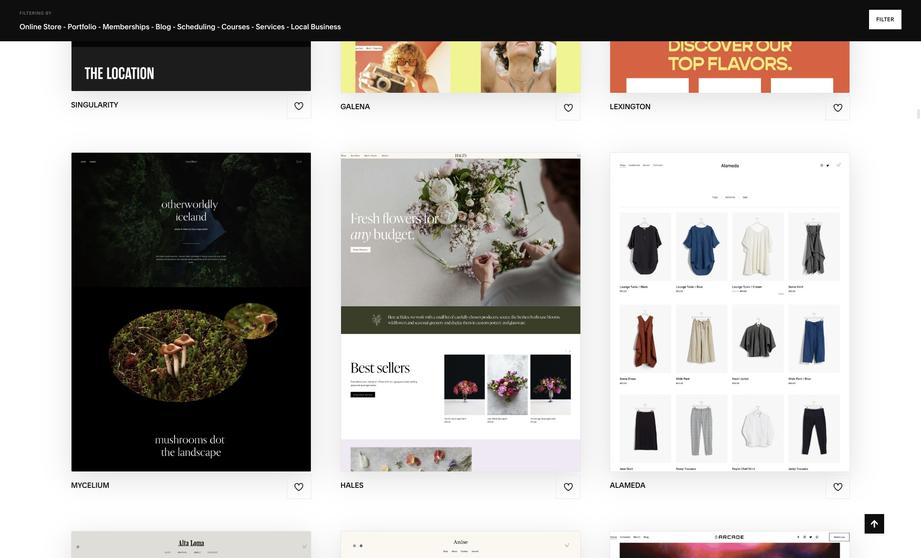 Task type: vqa. For each thing, say whether or not it's contained in the screenshot.
Preview Mycelium
yes



Task type: locate. For each thing, give the bounding box(es) containing it.
- right portfolio
[[98, 22, 101, 31]]

online store - portfolio - memberships - blog - scheduling - courses - services - local business
[[20, 22, 341, 31]]

with
[[165, 295, 188, 305], [444, 295, 467, 305], [706, 295, 729, 305]]

1 horizontal spatial with
[[444, 295, 467, 305]]

0 horizontal spatial preview
[[147, 312, 186, 322]]

filter
[[877, 16, 895, 23]]

mycelium inside button
[[190, 295, 237, 305]]

portfolio
[[68, 22, 97, 31]]

3 with from the left
[[706, 295, 729, 305]]

mycelium image
[[72, 153, 311, 472]]

7 - from the left
[[287, 22, 289, 31]]

1 horizontal spatial start
[[415, 295, 442, 305]]

preview for preview alameda
[[688, 312, 727, 322]]

singularity image
[[72, 0, 311, 91]]

0 vertical spatial hales
[[469, 295, 497, 305]]

start with mycelium button
[[136, 288, 246, 312]]

- left courses
[[217, 22, 220, 31]]

0 horizontal spatial start
[[136, 295, 163, 305]]

arcade image
[[611, 532, 850, 559]]

- right courses
[[251, 22, 254, 31]]

add singularity to your favorites list image
[[294, 102, 304, 111]]

start for preview alameda
[[677, 295, 704, 305]]

online
[[20, 22, 42, 31]]

singularity
[[71, 100, 118, 109]]

- right blog
[[173, 22, 176, 31]]

1 vertical spatial hales
[[467, 312, 496, 322]]

preview down start with hales
[[426, 312, 465, 322]]

- left blog
[[151, 22, 154, 31]]

memberships
[[103, 22, 150, 31]]

1 preview from the left
[[147, 312, 186, 322]]

by
[[46, 11, 52, 16]]

2 with from the left
[[444, 295, 467, 305]]

with up preview hales
[[444, 295, 467, 305]]

preview mycelium link
[[147, 305, 235, 330]]

2 horizontal spatial preview
[[688, 312, 727, 322]]

-
[[63, 22, 66, 31], [98, 22, 101, 31], [151, 22, 154, 31], [173, 22, 176, 31], [217, 22, 220, 31], [251, 22, 254, 31], [287, 22, 289, 31]]

preview
[[147, 312, 186, 322], [426, 312, 465, 322], [688, 312, 727, 322]]

start inside "button"
[[677, 295, 704, 305]]

0 vertical spatial alameda
[[731, 295, 774, 305]]

1 with from the left
[[165, 295, 188, 305]]

2 horizontal spatial with
[[706, 295, 729, 305]]

altaloma image
[[72, 532, 311, 559]]

start with alameda button
[[677, 288, 784, 312]]

2 horizontal spatial start
[[677, 295, 704, 305]]

with inside "button"
[[706, 295, 729, 305]]

add mycelium to your favorites list image
[[294, 483, 304, 492]]

5 - from the left
[[217, 22, 220, 31]]

3 - from the left
[[151, 22, 154, 31]]

anise image
[[341, 532, 581, 559]]

- left local
[[287, 22, 289, 31]]

preview hales
[[426, 312, 496, 322]]

preview down start with mycelium
[[147, 312, 186, 322]]

store
[[43, 22, 62, 31]]

0 horizontal spatial with
[[165, 295, 188, 305]]

3 start from the left
[[677, 295, 704, 305]]

2 vertical spatial mycelium
[[71, 481, 109, 490]]

2 start from the left
[[415, 295, 442, 305]]

filtering
[[20, 11, 44, 16]]

hales image
[[341, 153, 581, 472]]

back to top image
[[870, 519, 880, 529]]

preview down the start with alameda
[[688, 312, 727, 322]]

alameda
[[731, 295, 774, 305], [729, 312, 773, 322], [610, 481, 646, 490]]

hales inside button
[[469, 295, 497, 305]]

preview hales link
[[426, 305, 496, 330]]

with up 'preview mycelium'
[[165, 295, 188, 305]]

mycelium
[[190, 295, 237, 305], [188, 312, 235, 322], [71, 481, 109, 490]]

with up the preview alameda
[[706, 295, 729, 305]]

lexington image
[[611, 0, 850, 93]]

preview alameda link
[[688, 305, 773, 330]]

add alameda to your favorites list image
[[833, 483, 843, 492]]

preview for preview hales
[[426, 312, 465, 322]]

hales
[[469, 295, 497, 305], [467, 312, 496, 322], [341, 481, 364, 490]]

filter button
[[870, 10, 902, 29]]

3 preview from the left
[[688, 312, 727, 322]]

start
[[136, 295, 163, 305], [415, 295, 442, 305], [677, 295, 704, 305]]

0 vertical spatial mycelium
[[190, 295, 237, 305]]

preview alameda
[[688, 312, 773, 322]]

- right store
[[63, 22, 66, 31]]

1 start from the left
[[136, 295, 163, 305]]

start with hales
[[415, 295, 497, 305]]

2 preview from the left
[[426, 312, 465, 322]]

1 horizontal spatial preview
[[426, 312, 465, 322]]



Task type: describe. For each thing, give the bounding box(es) containing it.
1 vertical spatial mycelium
[[188, 312, 235, 322]]

start with hales button
[[415, 288, 507, 312]]

add hales to your favorites list image
[[564, 483, 574, 492]]

2 - from the left
[[98, 22, 101, 31]]

services
[[256, 22, 285, 31]]

preview mycelium
[[147, 312, 235, 322]]

2 vertical spatial hales
[[341, 481, 364, 490]]

add galena to your favorites list image
[[564, 103, 574, 113]]

1 - from the left
[[63, 22, 66, 31]]

start with mycelium
[[136, 295, 237, 305]]

with for alameda
[[706, 295, 729, 305]]

alameda image
[[611, 153, 850, 472]]

galena image
[[341, 0, 581, 93]]

lexington
[[610, 102, 651, 111]]

start for preview hales
[[415, 295, 442, 305]]

6 - from the left
[[251, 22, 254, 31]]

scheduling
[[177, 22, 216, 31]]

with for hales
[[444, 295, 467, 305]]

alameda inside "button"
[[731, 295, 774, 305]]

4 - from the left
[[173, 22, 176, 31]]

business
[[311, 22, 341, 31]]

1 vertical spatial alameda
[[729, 312, 773, 322]]

add lexington to your favorites list image
[[833, 103, 843, 113]]

start for preview mycelium
[[136, 295, 163, 305]]

galena
[[341, 102, 370, 111]]

2 vertical spatial alameda
[[610, 481, 646, 490]]

blog
[[156, 22, 171, 31]]

with for mycelium
[[165, 295, 188, 305]]

courses
[[222, 22, 250, 31]]

filtering by
[[20, 11, 52, 16]]

preview for preview mycelium
[[147, 312, 186, 322]]

local
[[291, 22, 309, 31]]

start with alameda
[[677, 295, 774, 305]]



